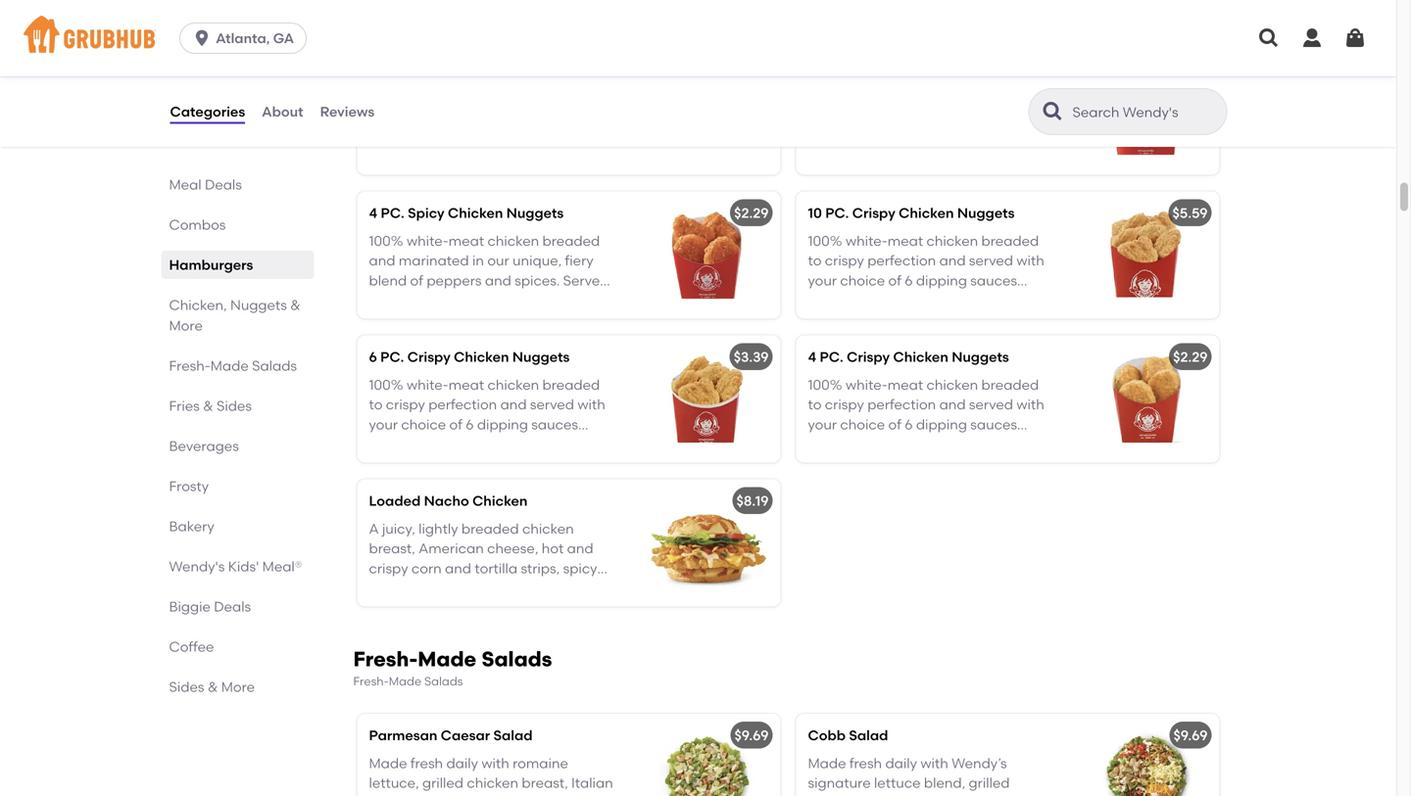 Task type: locate. For each thing, give the bounding box(es) containing it.
svg image
[[1300, 26, 1324, 50], [1343, 26, 1367, 50]]

reviews button
[[319, 76, 376, 147]]

1 horizontal spatial salads
[[424, 675, 463, 689]]

grilled
[[521, 89, 562, 105]]

& down coffee
[[208, 679, 218, 696]]

0 horizontal spatial $9.69
[[734, 728, 769, 744]]

parmesan caesar salad
[[369, 728, 533, 744]]

10 pc. crispy chicken nuggets
[[808, 205, 1015, 222]]

1 horizontal spatial a
[[468, 168, 477, 185]]

grilled chicken wrap image
[[634, 48, 781, 175]]

sides down fresh-made salads
[[217, 398, 252, 415]]

pc. for 6 pc. crispy chicken nuggets
[[380, 349, 404, 366]]

1 horizontal spatial $2.29
[[1173, 349, 1208, 366]]

$2.29 for 4 pc. crispy chicken nuggets
[[1173, 349, 1208, 366]]

sides down coffee
[[169, 679, 204, 696]]

deals
[[205, 176, 242, 193], [214, 599, 251, 615]]

1 vertical spatial fresh-
[[353, 647, 418, 672]]

6 for 6 pc. spicy chicken nuggets
[[808, 61, 816, 78]]

salads for fresh-made salads fresh-made salads
[[481, 647, 552, 672]]

salads down chicken, nuggets & more
[[252, 358, 297, 374]]

juicy,
[[369, 89, 407, 105]]

deals right meal
[[205, 176, 242, 193]]

& up fresh-made salads
[[290, 297, 301, 314]]

1 horizontal spatial salad
[[849, 728, 888, 744]]

in
[[453, 168, 465, 185]]

crispy
[[450, 128, 489, 145]]

1 vertical spatial spicy
[[408, 205, 445, 222]]

crispy
[[852, 205, 895, 222], [407, 349, 451, 366], [847, 349, 890, 366]]

1 vertical spatial more
[[221, 679, 255, 696]]

loaded nacho chicken image
[[634, 480, 781, 607]]

$8.19
[[736, 493, 769, 510]]

2 $9.69 from the left
[[1173, 728, 1208, 744]]

chicken,
[[169, 297, 227, 314]]

& inside chicken, nuggets & more
[[290, 297, 301, 314]]

0 horizontal spatial 6
[[369, 349, 377, 366]]

1 vertical spatial deals
[[214, 599, 251, 615]]

4 pc. crispy chicken nuggets
[[808, 349, 1009, 366]]

salads up parmesan caesar salad
[[424, 675, 463, 689]]

salad
[[493, 728, 533, 744], [849, 728, 888, 744]]

10 pc. crispy chicken nuggets image
[[1073, 192, 1220, 319]]

pc.
[[819, 61, 843, 78], [381, 205, 404, 222], [825, 205, 849, 222], [380, 349, 404, 366], [820, 349, 843, 366]]

made up fries & sides
[[210, 358, 249, 374]]

svg image
[[1257, 26, 1281, 50], [192, 28, 212, 48]]

atlanta, ga
[[216, 30, 294, 47]]

0 vertical spatial &
[[290, 297, 301, 314]]

1 horizontal spatial sides
[[217, 398, 252, 415]]

1 salad from the left
[[493, 728, 533, 744]]

0 vertical spatial a
[[400, 148, 409, 165]]

2 svg image from the left
[[1343, 26, 1367, 50]]

1 vertical spatial 6
[[369, 349, 377, 366]]

nuggets for 4 pc. crispy chicken nuggets
[[952, 349, 1009, 366]]

juicy, herb-marinated grilled chicken breast, shredded cheddar cheese and crispy romaine drizzled with a creamy ranch sauce and all wrapped up in a warm tortilla.
[[369, 89, 602, 185]]

0 horizontal spatial svg image
[[192, 28, 212, 48]]

wendy's
[[169, 559, 225, 575]]

shredded
[[473, 109, 537, 125]]

spicy
[[846, 61, 883, 78], [408, 205, 445, 222]]

cheese
[[369, 128, 417, 145]]

& for sides
[[203, 398, 213, 415]]

and down drizzled
[[552, 148, 579, 165]]

made for fresh-made salads fresh-made salads
[[418, 647, 476, 672]]

chicken for 4 pc. spicy chicken nuggets
[[448, 205, 503, 222]]

$2.29
[[734, 205, 769, 222], [1173, 349, 1208, 366]]

0 vertical spatial 4
[[369, 205, 377, 222]]

atlanta, ga button
[[179, 23, 315, 54]]

beverages
[[169, 438, 239, 455]]

a up wrapped
[[400, 148, 409, 165]]

about button
[[261, 76, 304, 147]]

1 vertical spatial 4
[[808, 349, 816, 366]]

pc. for 4 pc. crispy chicken nuggets
[[820, 349, 843, 366]]

hamburgers
[[169, 257, 253, 273]]

1 horizontal spatial 6
[[808, 61, 816, 78]]

1 vertical spatial $3.39
[[734, 349, 769, 366]]

4 pc. spicy chicken nuggets image
[[634, 192, 781, 319]]

pc. for 10 pc. crispy chicken nuggets
[[825, 205, 849, 222]]

fresh- for fresh-made salads fresh-made salads
[[353, 647, 418, 672]]

0 horizontal spatial more
[[169, 317, 203, 334]]

nuggets for 4 pc. spicy chicken nuggets
[[506, 205, 564, 222]]

nuggets
[[945, 61, 1002, 78], [506, 205, 564, 222], [957, 205, 1015, 222], [230, 297, 287, 314], [512, 349, 570, 366], [952, 349, 1009, 366]]

fresh- for fresh-made salads
[[169, 358, 210, 374]]

0 horizontal spatial $2.29
[[734, 205, 769, 222]]

$3.39
[[1173, 61, 1208, 78], [734, 349, 769, 366]]

meal
[[169, 176, 201, 193]]

1 horizontal spatial $3.39
[[1173, 61, 1208, 78]]

&
[[290, 297, 301, 314], [203, 398, 213, 415], [208, 679, 218, 696]]

more down biggie deals
[[221, 679, 255, 696]]

6 pc. crispy chicken nuggets
[[369, 349, 570, 366]]

made up parmesan
[[389, 675, 422, 689]]

nuggets for 10 pc. crispy chicken nuggets
[[957, 205, 1015, 222]]

0 vertical spatial fresh-
[[169, 358, 210, 374]]

nuggets inside chicken, nuggets & more
[[230, 297, 287, 314]]

salad right caesar
[[493, 728, 533, 744]]

ranch
[[466, 148, 505, 165]]

cheddar
[[540, 109, 597, 125]]

1 horizontal spatial svg image
[[1343, 26, 1367, 50]]

2 horizontal spatial salads
[[481, 647, 552, 672]]

tortilla.
[[522, 168, 568, 185]]

more
[[169, 317, 203, 334], [221, 679, 255, 696]]

$9.69
[[734, 728, 769, 744], [1173, 728, 1208, 744]]

nacho
[[424, 493, 469, 510]]

1 vertical spatial made
[[418, 647, 476, 672]]

0 vertical spatial and
[[420, 128, 446, 145]]

1 vertical spatial sides
[[169, 679, 204, 696]]

1 $9.69 from the left
[[734, 728, 769, 744]]

fries & sides
[[169, 398, 252, 415]]

0 vertical spatial more
[[169, 317, 203, 334]]

0 horizontal spatial salad
[[493, 728, 533, 744]]

about
[[262, 103, 303, 120]]

biggie deals
[[169, 599, 251, 615]]

made up parmesan caesar salad
[[418, 647, 476, 672]]

sauce
[[509, 148, 549, 165]]

made for fresh-made salads
[[210, 358, 249, 374]]

0 horizontal spatial 4
[[369, 205, 377, 222]]

1 horizontal spatial $9.69
[[1173, 728, 1208, 744]]

salad right cobb
[[849, 728, 888, 744]]

fresh-
[[169, 358, 210, 374], [353, 647, 418, 672], [353, 675, 389, 689]]

crispy for 6
[[407, 349, 451, 366]]

1 horizontal spatial 4
[[808, 349, 816, 366]]

0 horizontal spatial $3.39
[[734, 349, 769, 366]]

0 horizontal spatial svg image
[[1300, 26, 1324, 50]]

0 vertical spatial $2.29
[[734, 205, 769, 222]]

4 pc. crispy chicken nuggets image
[[1073, 336, 1220, 463]]

1 vertical spatial salads
[[481, 647, 552, 672]]

and up creamy
[[420, 128, 446, 145]]

4 for 4 pc. spicy chicken nuggets
[[369, 205, 377, 222]]

deals down the 'wendy's kids' meal®'
[[214, 599, 251, 615]]

0 horizontal spatial salads
[[252, 358, 297, 374]]

1 vertical spatial $2.29
[[1173, 349, 1208, 366]]

1 horizontal spatial spicy
[[846, 61, 883, 78]]

chicken for 6 pc. spicy chicken nuggets
[[886, 61, 942, 78]]

0 vertical spatial 6
[[808, 61, 816, 78]]

6 pc. spicy chicken nuggets image
[[1073, 48, 1220, 175]]

categories button
[[169, 76, 246, 147]]

made
[[210, 358, 249, 374], [418, 647, 476, 672], [389, 675, 422, 689]]

sides
[[217, 398, 252, 415], [169, 679, 204, 696]]

0 vertical spatial deals
[[205, 176, 242, 193]]

0 vertical spatial spicy
[[846, 61, 883, 78]]

warm
[[480, 168, 519, 185]]

& right fries
[[203, 398, 213, 415]]

0 vertical spatial made
[[210, 358, 249, 374]]

chicken
[[369, 109, 421, 125]]

loaded
[[369, 493, 421, 510]]

drizzled
[[551, 128, 602, 145]]

0 vertical spatial $3.39
[[1173, 61, 1208, 78]]

and
[[420, 128, 446, 145], [552, 148, 579, 165]]

sides & more
[[169, 679, 255, 696]]

kids'
[[228, 559, 259, 575]]

a
[[400, 148, 409, 165], [468, 168, 477, 185]]

4 pc. spicy chicken nuggets
[[369, 205, 564, 222]]

4 for 4 pc. crispy chicken nuggets
[[808, 349, 816, 366]]

6 pc. spicy chicken nuggets
[[808, 61, 1002, 78]]

salads
[[252, 358, 297, 374], [481, 647, 552, 672], [424, 675, 463, 689]]

0 vertical spatial salads
[[252, 358, 297, 374]]

0 horizontal spatial spicy
[[408, 205, 445, 222]]

6
[[808, 61, 816, 78], [369, 349, 377, 366]]

2 vertical spatial salads
[[424, 675, 463, 689]]

a right in
[[468, 168, 477, 185]]

4
[[369, 205, 377, 222], [808, 349, 816, 366]]

grilled
[[369, 61, 414, 78]]

chicken
[[417, 61, 472, 78], [886, 61, 942, 78], [448, 205, 503, 222], [899, 205, 954, 222], [454, 349, 509, 366], [893, 349, 948, 366], [472, 493, 528, 510]]

1 horizontal spatial svg image
[[1257, 26, 1281, 50]]

atlanta,
[[216, 30, 270, 47]]

1 vertical spatial a
[[468, 168, 477, 185]]

1 svg image from the left
[[1300, 26, 1324, 50]]

salads up caesar
[[481, 647, 552, 672]]

wendy's kids' meal®
[[169, 559, 302, 575]]

1 horizontal spatial and
[[552, 148, 579, 165]]

main navigation navigation
[[0, 0, 1396, 76]]

2 vertical spatial &
[[208, 679, 218, 696]]

1 vertical spatial and
[[552, 148, 579, 165]]

spicy for 6
[[846, 61, 883, 78]]

more down chicken,
[[169, 317, 203, 334]]

1 vertical spatial &
[[203, 398, 213, 415]]

6 for 6 pc. crispy chicken nuggets
[[369, 349, 377, 366]]

0 horizontal spatial a
[[400, 148, 409, 165]]

1 horizontal spatial more
[[221, 679, 255, 696]]

$9.69 for parmesan caesar salad
[[734, 728, 769, 744]]



Task type: vqa. For each thing, say whether or not it's contained in the screenshot.
the middle SALADS
yes



Task type: describe. For each thing, give the bounding box(es) containing it.
marinated
[[447, 89, 518, 105]]

herb-
[[411, 89, 447, 105]]

chicken for 6 pc. crispy chicken nuggets
[[454, 349, 509, 366]]

0 horizontal spatial and
[[420, 128, 446, 145]]

loaded nacho chicken
[[369, 493, 528, 510]]

spicy for 4
[[408, 205, 445, 222]]

2 vertical spatial made
[[389, 675, 422, 689]]

reviews
[[320, 103, 375, 120]]

$3.39 for 6 pc. spicy chicken nuggets
[[1173, 61, 1208, 78]]

categories
[[170, 103, 245, 120]]

2 salad from the left
[[849, 728, 888, 744]]

parmesan caesar salad image
[[634, 714, 781, 797]]

breast,
[[424, 109, 470, 125]]

more inside chicken, nuggets & more
[[169, 317, 203, 334]]

$2.29 for 4 pc. spicy chicken nuggets
[[734, 205, 769, 222]]

nuggets for 6 pc. crispy chicken nuggets
[[512, 349, 570, 366]]

chicken for 4 pc. crispy chicken nuggets
[[893, 349, 948, 366]]

$5.59
[[1172, 205, 1208, 222]]

meal®
[[262, 559, 302, 575]]

crispy for 4
[[847, 349, 890, 366]]

biggie
[[169, 599, 211, 615]]

with
[[369, 148, 397, 165]]

svg image inside atlanta, ga button
[[192, 28, 212, 48]]

fresh-made salads
[[169, 358, 297, 374]]

pc. for 4 pc. spicy chicken nuggets
[[381, 205, 404, 222]]

10
[[808, 205, 822, 222]]

combos
[[169, 217, 226, 233]]

deals for biggie deals
[[214, 599, 251, 615]]

ga
[[273, 30, 294, 47]]

parmesan
[[369, 728, 437, 744]]

$9.69 for cobb salad
[[1173, 728, 1208, 744]]

up
[[432, 168, 450, 185]]

wrapped
[[369, 168, 429, 185]]

wrap
[[476, 61, 513, 78]]

chicken, nuggets & more
[[169, 297, 301, 334]]

coffee
[[169, 639, 214, 656]]

cobb salad
[[808, 728, 888, 744]]

pc. for 6 pc. spicy chicken nuggets
[[819, 61, 843, 78]]

0 horizontal spatial sides
[[169, 679, 204, 696]]

$6.89
[[733, 61, 769, 78]]

$3.39 for 6 pc. crispy chicken nuggets
[[734, 349, 769, 366]]

meal deals
[[169, 176, 242, 193]]

& for more
[[208, 679, 218, 696]]

cobb
[[808, 728, 846, 744]]

all
[[582, 148, 597, 165]]

fresh-made salads fresh-made salads
[[353, 647, 552, 689]]

grilled chicken wrap
[[369, 61, 513, 78]]

frosty
[[169, 478, 209, 495]]

nuggets for 6 pc. spicy chicken nuggets
[[945, 61, 1002, 78]]

Search Wendy's search field
[[1071, 103, 1220, 122]]

romaine
[[492, 128, 548, 145]]

fries
[[169, 398, 200, 415]]

search icon image
[[1041, 100, 1065, 123]]

6 pc. crispy chicken nuggets image
[[634, 336, 781, 463]]

salads for fresh-made salads
[[252, 358, 297, 374]]

2 vertical spatial fresh-
[[353, 675, 389, 689]]

deals for meal deals
[[205, 176, 242, 193]]

caesar
[[441, 728, 490, 744]]

crispy for 10
[[852, 205, 895, 222]]

chicken for 10 pc. crispy chicken nuggets
[[899, 205, 954, 222]]

0 vertical spatial sides
[[217, 398, 252, 415]]

creamy
[[412, 148, 463, 165]]

bakery
[[169, 518, 214, 535]]

cobb salad image
[[1073, 714, 1220, 797]]



